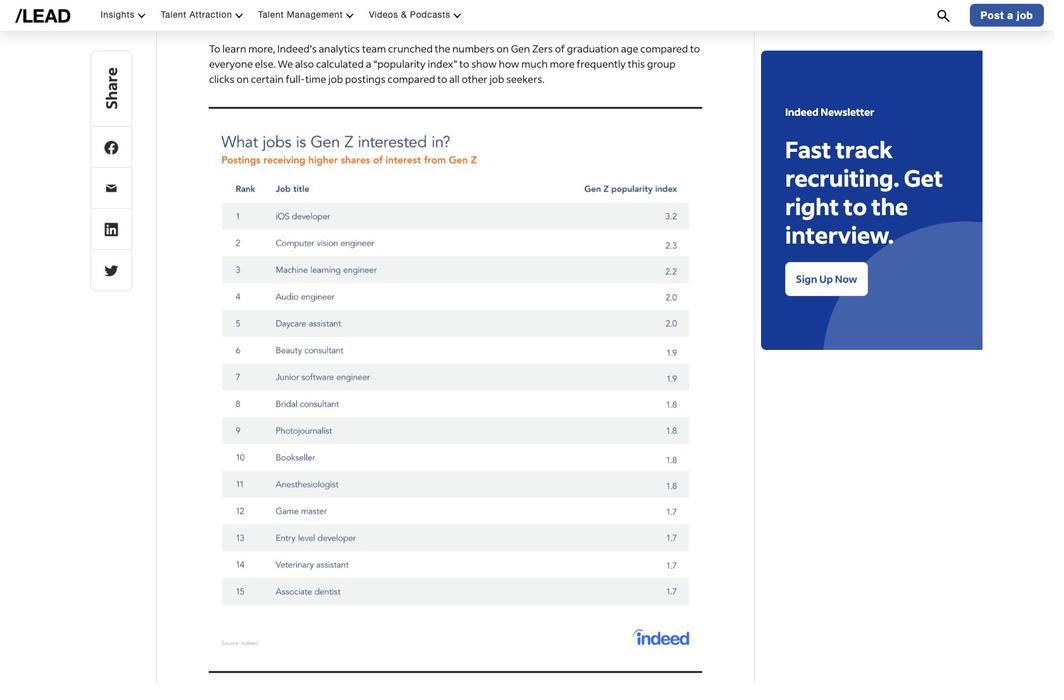 Task type: describe. For each thing, give the bounding box(es) containing it.
time
[[305, 72, 326, 85]]

0 vertical spatial on
[[497, 42, 509, 55]]

0 horizontal spatial on
[[237, 72, 249, 85]]

"popularity
[[374, 57, 426, 70]]

also
[[295, 57, 314, 70]]

get
[[905, 163, 944, 192]]

team
[[362, 42, 386, 55]]

to
[[209, 42, 221, 55]]

1 horizontal spatial job
[[490, 72, 505, 85]]

sign up now link
[[786, 262, 869, 296]]

post a job link
[[970, 4, 1045, 27]]

much
[[522, 57, 548, 70]]

a inside to learn more, indeed's analytics team crunched the numbers on gen zers of graduation age compared to everyone else. we also calculated a "popularity index" to show how much more frequently this group clicks on certain full-time job postings compared to all other job seekers.
[[366, 57, 372, 70]]

so
[[209, 0, 221, 9]]

to learn more, indeed's analytics team crunched the numbers on gen zers of graduation age compared to everyone else. we also calculated a "popularity index" to show how much more frequently this group clicks on certain full-time job postings compared to all other job seekers.
[[209, 42, 701, 85]]

/lead image
[[15, 9, 70, 23]]

numbers
[[453, 42, 495, 55]]

angle down image for insights
[[138, 12, 146, 19]]

up
[[820, 272, 834, 286]]

talent attraction
[[161, 10, 232, 20]]

frequently
[[577, 57, 626, 70]]

certain
[[251, 72, 284, 85]]

indeed newsletter
[[786, 105, 875, 118]]

icon/linkedin button
[[91, 208, 132, 250]]

search button
[[931, 0, 957, 31]]

learn
[[223, 42, 246, 55]]

attraction
[[190, 10, 232, 20]]

icon/facebook image
[[104, 140, 118, 155]]

angle down image for talent management
[[346, 12, 354, 19]]

else.
[[255, 57, 276, 70]]

fast track recruiting. get right to the interview.
[[786, 135, 944, 249]]

to down type
[[691, 42, 701, 55]]

this
[[628, 57, 645, 70]]

angle down image for videos & podcasts
[[454, 12, 462, 19]]

life
[[544, 0, 558, 9]]

z
[[331, 0, 338, 9]]

videos & podcasts
[[369, 10, 451, 20]]

search image
[[938, 9, 951, 23]]

how
[[444, 0, 466, 9]]

the left type
[[663, 0, 679, 9]]

now
[[836, 272, 858, 286]]

affecting
[[619, 0, 661, 9]]

podcasts
[[410, 10, 451, 20]]

of inside so what do we see as gen z enters the workforce? how are their unique life experiences affecting the type of jobs they want?
[[209, 11, 219, 25]]

jobs
[[221, 11, 241, 25]]

0 horizontal spatial compared
[[388, 72, 436, 85]]

1 horizontal spatial compared
[[641, 42, 689, 55]]

the inside 'fast track recruiting. get right to the interview.'
[[872, 192, 909, 221]]

we
[[278, 57, 293, 70]]

interview.
[[786, 220, 895, 249]]

unique
[[509, 0, 542, 9]]

&
[[401, 10, 407, 20]]

do
[[249, 0, 261, 9]]

type
[[681, 0, 702, 9]]

videos
[[369, 10, 398, 20]]

sign up now
[[797, 272, 858, 286]]

right
[[786, 192, 840, 221]]

fast
[[786, 135, 832, 164]]



Task type: vqa. For each thing, say whether or not it's contained in the screenshot.
salaries
no



Task type: locate. For each thing, give the bounding box(es) containing it.
graduation
[[567, 42, 619, 55]]

0 horizontal spatial angle down image
[[138, 12, 146, 19]]

angle down image for talent attraction
[[236, 12, 243, 19]]

of
[[209, 11, 219, 25], [555, 42, 565, 55]]

angle down image down what
[[236, 12, 243, 19]]

zers
[[533, 42, 553, 55]]

angle down image
[[138, 12, 146, 19], [236, 12, 243, 19]]

gen up management
[[310, 0, 329, 9]]

of up more
[[555, 42, 565, 55]]

1 horizontal spatial angle down image
[[236, 12, 243, 19]]

to right right
[[844, 192, 868, 221]]

0 horizontal spatial gen
[[310, 0, 329, 9]]

icon/email image
[[104, 182, 118, 196]]

as
[[297, 0, 308, 9]]

everyone
[[209, 57, 253, 70]]

1 horizontal spatial gen
[[511, 42, 531, 55]]

1 horizontal spatial talent
[[258, 10, 284, 20]]

0 vertical spatial gen
[[310, 0, 329, 9]]

talent
[[161, 10, 187, 20], [258, 10, 284, 20]]

experiences
[[560, 0, 617, 9]]

we
[[263, 0, 277, 9]]

icon/linkedin image
[[104, 223, 118, 237]]

management
[[287, 10, 343, 20]]

talent down 'we'
[[258, 10, 284, 20]]

1 horizontal spatial on
[[497, 42, 509, 55]]

crunched
[[388, 42, 433, 55]]

2 talent from the left
[[258, 10, 284, 20]]

job
[[1018, 9, 1034, 21], [328, 72, 343, 85], [490, 72, 505, 85]]

group
[[648, 57, 676, 70]]

newsletter
[[821, 105, 875, 118]]

the inside to learn more, indeed's analytics team crunched the numbers on gen zers of graduation age compared to everyone else. we also calculated a "popularity index" to show how much more frequently this group clicks on certain full-time job postings compared to all other job seekers.
[[435, 42, 451, 55]]

0 horizontal spatial of
[[209, 11, 219, 25]]

recruiting.
[[786, 163, 900, 192]]

age
[[621, 42, 639, 55]]

2 angle down image from the left
[[236, 12, 243, 19]]

a inside post a job "link"
[[1008, 9, 1014, 21]]

more,
[[248, 42, 275, 55]]

icon/facebook button
[[91, 126, 132, 168]]

1 angle down image from the left
[[346, 12, 354, 19]]

compared up group
[[641, 42, 689, 55]]

talent management
[[258, 10, 343, 20]]

calculated
[[316, 57, 364, 70]]

0 horizontal spatial a
[[366, 57, 372, 70]]

0 horizontal spatial job
[[328, 72, 343, 85]]

1 vertical spatial a
[[366, 57, 372, 70]]

gen up how
[[511, 42, 531, 55]]

1 horizontal spatial of
[[555, 42, 565, 55]]

a up postings
[[366, 57, 372, 70]]

seekers.
[[507, 72, 545, 85]]

see
[[279, 0, 295, 9]]

compared down "popularity
[[388, 72, 436, 85]]

the
[[372, 0, 387, 9], [663, 0, 679, 9], [435, 42, 451, 55], [872, 192, 909, 221]]

job down calculated
[[328, 72, 343, 85]]

the up "index""
[[435, 42, 451, 55]]

on down everyone
[[237, 72, 249, 85]]

1 horizontal spatial angle down image
[[454, 12, 462, 19]]

their
[[485, 0, 507, 9]]

indeed
[[786, 105, 819, 118]]

1 angle down image from the left
[[138, 12, 146, 19]]

post a job
[[981, 9, 1034, 21]]

angle down image down enters
[[346, 12, 354, 19]]

gen inside to learn more, indeed's analytics team crunched the numbers on gen zers of graduation age compared to everyone else. we also calculated a "popularity index" to show how much more frequently this group clicks on certain full-time job postings compared to all other job seekers.
[[511, 42, 531, 55]]

of down the 'so'
[[209, 11, 219, 25]]

clicks
[[209, 72, 235, 85]]

to
[[691, 42, 701, 55], [460, 57, 470, 70], [438, 72, 448, 85], [844, 192, 868, 221]]

0 vertical spatial a
[[1008, 9, 1014, 21]]

full-
[[286, 72, 305, 85]]

share
[[101, 68, 121, 110]]

path button
[[91, 249, 132, 291]]

2 angle down image from the left
[[454, 12, 462, 19]]

are
[[468, 0, 483, 9]]

index"
[[428, 57, 458, 70]]

gen inside so what do we see as gen z enters the workforce? how are their unique life experiences affecting the type of jobs they want?
[[310, 0, 329, 9]]

on up how
[[497, 42, 509, 55]]

how
[[499, 57, 520, 70]]

on
[[497, 42, 509, 55], [237, 72, 249, 85]]

to left all
[[438, 72, 448, 85]]

analytics
[[319, 42, 360, 55]]

of inside to learn more, indeed's analytics team crunched the numbers on gen zers of graduation age compared to everyone else. we also calculated a "popularity index" to show how much more frequently this group clicks on certain full-time job postings compared to all other job seekers.
[[555, 42, 565, 55]]

to down numbers
[[460, 57, 470, 70]]

path image
[[104, 264, 118, 278]]

1 vertical spatial of
[[555, 42, 565, 55]]

angle down image right the 'insights'
[[138, 12, 146, 19]]

a
[[1008, 9, 1014, 21], [366, 57, 372, 70]]

postings
[[345, 72, 386, 85]]

compared
[[641, 42, 689, 55], [388, 72, 436, 85]]

job right the post on the right top
[[1018, 9, 1034, 21]]

talent for talent attraction
[[161, 10, 187, 20]]

0 vertical spatial of
[[209, 11, 219, 25]]

to inside 'fast track recruiting. get right to the interview.'
[[844, 192, 868, 221]]

the up videos
[[372, 0, 387, 9]]

sign
[[797, 272, 818, 286]]

want?
[[266, 11, 294, 25]]

talent for talent management
[[258, 10, 284, 20]]

0 vertical spatial compared
[[641, 42, 689, 55]]

the down track
[[872, 192, 909, 221]]

1 vertical spatial gen
[[511, 42, 531, 55]]

the top 15 jobs gen zers are interested in, and their popularity index score. image
[[209, 102, 703, 679]]

angle down image
[[346, 12, 354, 19], [454, 12, 462, 19]]

more
[[550, 57, 575, 70]]

icon/email button
[[91, 167, 132, 209]]

job down how
[[490, 72, 505, 85]]

workforce?
[[389, 0, 442, 9]]

post
[[981, 9, 1005, 21]]

show
[[472, 57, 497, 70]]

all
[[450, 72, 460, 85]]

enters
[[340, 0, 370, 9]]

other
[[462, 72, 488, 85]]

angle down image down the how
[[454, 12, 462, 19]]

0 horizontal spatial angle down image
[[346, 12, 354, 19]]

so what do we see as gen z enters the workforce? how are their unique life experiences affecting the type of jobs they want?
[[209, 0, 702, 25]]

1 horizontal spatial a
[[1008, 9, 1014, 21]]

1 vertical spatial compared
[[388, 72, 436, 85]]

talent left attraction
[[161, 10, 187, 20]]

1 vertical spatial on
[[237, 72, 249, 85]]

track
[[836, 135, 893, 164]]

gen
[[310, 0, 329, 9], [511, 42, 531, 55]]

insights
[[101, 10, 135, 20]]

what
[[223, 0, 247, 9]]

1 talent from the left
[[161, 10, 187, 20]]

2 horizontal spatial job
[[1018, 9, 1034, 21]]

a right the post on the right top
[[1008, 9, 1014, 21]]

indeed's
[[277, 42, 317, 55]]

they
[[243, 11, 264, 25]]

0 horizontal spatial talent
[[161, 10, 187, 20]]

job inside "link"
[[1018, 9, 1034, 21]]



